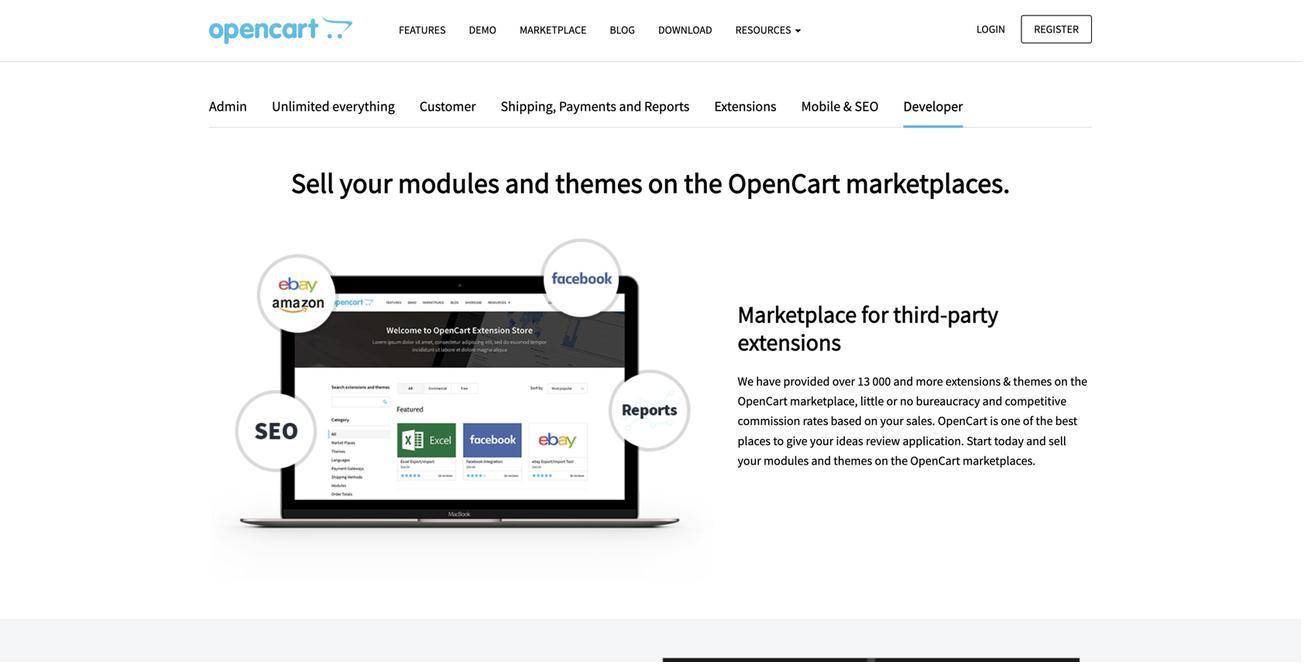 Task type: describe. For each thing, give the bounding box(es) containing it.
marketplace for marketplace for third-party extensions
[[738, 300, 857, 329]]

unlimited
[[272, 98, 330, 115]]

on down reports
[[648, 165, 679, 201]]

application.
[[903, 433, 965, 449]]

customer
[[420, 98, 476, 115]]

mobile
[[802, 98, 841, 115]]

mvc-l architecture image
[[663, 658, 1081, 663]]

over
[[833, 374, 856, 389]]

to
[[774, 433, 784, 449]]

demo link
[[458, 16, 508, 43]]

and down rates
[[812, 453, 832, 469]]

and down shipping,
[[505, 165, 550, 201]]

extensions link
[[703, 95, 789, 118]]

your right sell
[[340, 165, 393, 201]]

ideas
[[836, 433, 864, 449]]

unlimited everything link
[[260, 95, 407, 118]]

sell
[[291, 165, 334, 201]]

features link
[[387, 16, 458, 43]]

shipping,
[[501, 98, 557, 115]]

for
[[862, 300, 889, 329]]

login link
[[964, 15, 1019, 43]]

no
[[900, 394, 914, 409]]

2 horizontal spatial themes
[[1014, 374, 1053, 389]]

register link
[[1022, 15, 1093, 43]]

demo
[[469, 23, 497, 37]]

and up no
[[894, 374, 914, 389]]

customer link
[[408, 95, 488, 118]]

register
[[1035, 22, 1079, 36]]

third-
[[894, 300, 948, 329]]

0 vertical spatial &
[[844, 98, 852, 115]]

features
[[399, 23, 446, 37]]

is
[[991, 414, 999, 429]]

your down rates
[[810, 433, 834, 449]]

modules inside we have provided over 13 000 and more extensions & themes on the opencart marketplace, little or no bureaucracy and competitive commission rates based on your sales. opencart is one of the best places to give your ideas review application. start today and sell your modules and themes on the opencart marketplaces.
[[764, 453, 809, 469]]

best
[[1056, 414, 1078, 429]]

one
[[1001, 414, 1021, 429]]

resources link
[[724, 16, 813, 43]]

sell your modules and themes on the opencart marketplaces.
[[291, 165, 1011, 201]]

blog
[[610, 23, 635, 37]]

payments
[[559, 98, 617, 115]]

0 horizontal spatial themes
[[556, 165, 643, 201]]

developer
[[904, 98, 964, 115]]

we
[[738, 374, 754, 389]]

marketplace for third-party extensions
[[738, 300, 999, 357]]

or
[[887, 394, 898, 409]]

unlimited everything
[[272, 98, 395, 115]]

marketplace for third-party extensions image
[[209, 239, 715, 580]]

commission
[[738, 414, 801, 429]]

mobile & seo link
[[790, 95, 891, 118]]

resources
[[736, 23, 794, 37]]

and left sell
[[1027, 433, 1047, 449]]

login
[[977, 22, 1006, 36]]

opencart - features image
[[209, 16, 353, 44]]

provided
[[784, 374, 830, 389]]

marketplace for marketplace
[[520, 23, 587, 37]]

000
[[873, 374, 891, 389]]

marketplaces. inside we have provided over 13 000 and more extensions & themes on the opencart marketplace, little or no bureaucracy and competitive commission rates based on your sales. opencart is one of the best places to give your ideas review application. start today and sell your modules and themes on the opencart marketplaces.
[[963, 453, 1036, 469]]

party
[[948, 300, 999, 329]]

extensions inside we have provided over 13 000 and more extensions & themes on the opencart marketplace, little or no bureaucracy and competitive commission rates based on your sales. opencart is one of the best places to give your ideas review application. start today and sell your modules and themes on the opencart marketplaces.
[[946, 374, 1001, 389]]

extensions
[[715, 98, 777, 115]]



Task type: vqa. For each thing, say whether or not it's contained in the screenshot.
A
no



Task type: locate. For each thing, give the bounding box(es) containing it.
your down or
[[881, 414, 904, 429]]

your
[[340, 165, 393, 201], [881, 414, 904, 429], [810, 433, 834, 449], [738, 453, 762, 469]]

1 horizontal spatial &
[[1004, 374, 1011, 389]]

start
[[967, 433, 992, 449]]

extensions up bureaucracy
[[946, 374, 1001, 389]]

1 vertical spatial themes
[[1014, 374, 1053, 389]]

review
[[866, 433, 901, 449]]

today
[[995, 433, 1024, 449]]

& left seo
[[844, 98, 852, 115]]

&
[[844, 98, 852, 115], [1004, 374, 1011, 389]]

13
[[858, 374, 870, 389]]

seo
[[855, 98, 879, 115]]

your down places
[[738, 453, 762, 469]]

1 horizontal spatial marketplace
[[738, 300, 857, 329]]

on down review
[[875, 453, 889, 469]]

rates
[[803, 414, 829, 429]]

sell
[[1049, 433, 1067, 449]]

blog link
[[598, 16, 647, 43]]

everything
[[333, 98, 395, 115]]

opencart
[[728, 165, 841, 201], [738, 394, 788, 409], [938, 414, 988, 429], [911, 453, 961, 469]]

extensions
[[738, 328, 842, 357], [946, 374, 1001, 389]]

download link
[[647, 16, 724, 43]]

1 horizontal spatial themes
[[834, 453, 873, 469]]

on
[[648, 165, 679, 201], [1055, 374, 1069, 389], [865, 414, 878, 429], [875, 453, 889, 469]]

1 horizontal spatial modules
[[764, 453, 809, 469]]

more
[[916, 374, 944, 389]]

on up competitive
[[1055, 374, 1069, 389]]

0 vertical spatial modules
[[398, 165, 500, 201]]

marketplaces.
[[846, 165, 1011, 201], [963, 453, 1036, 469]]

0 horizontal spatial modules
[[398, 165, 500, 201]]

0 horizontal spatial marketplace
[[520, 23, 587, 37]]

modules down the customer link
[[398, 165, 500, 201]]

1 vertical spatial marketplaces.
[[963, 453, 1036, 469]]

sales.
[[907, 414, 936, 429]]

1 horizontal spatial extensions
[[946, 374, 1001, 389]]

competitive
[[1005, 394, 1067, 409]]

0 vertical spatial extensions
[[738, 328, 842, 357]]

0 vertical spatial marketplace
[[520, 23, 587, 37]]

0 horizontal spatial extensions
[[738, 328, 842, 357]]

themes up competitive
[[1014, 374, 1053, 389]]

places
[[738, 433, 771, 449]]

marketplace,
[[790, 394, 858, 409]]

marketplace up provided
[[738, 300, 857, 329]]

1 vertical spatial marketplace
[[738, 300, 857, 329]]

on down little
[[865, 414, 878, 429]]

1 vertical spatial &
[[1004, 374, 1011, 389]]

and
[[619, 98, 642, 115], [505, 165, 550, 201], [894, 374, 914, 389], [983, 394, 1003, 409], [1027, 433, 1047, 449], [812, 453, 832, 469]]

& up competitive
[[1004, 374, 1011, 389]]

modules down the to
[[764, 453, 809, 469]]

0 horizontal spatial &
[[844, 98, 852, 115]]

marketplaces. down developer link
[[846, 165, 1011, 201]]

marketplaces. down today
[[963, 453, 1036, 469]]

and left reports
[[619, 98, 642, 115]]

& inside we have provided over 13 000 and more extensions & themes on the opencart marketplace, little or no bureaucracy and competitive commission rates based on your sales. opencart is one of the best places to give your ideas review application. start today and sell your modules and themes on the opencart marketplaces.
[[1004, 374, 1011, 389]]

extensions up provided
[[738, 328, 842, 357]]

we have provided over 13 000 and more extensions & themes on the opencart marketplace, little or no bureaucracy and competitive commission rates based on your sales. opencart is one of the best places to give your ideas review application. start today and sell your modules and themes on the opencart marketplaces.
[[738, 374, 1088, 469]]

marketplace
[[520, 23, 587, 37], [738, 300, 857, 329]]

admin link
[[209, 95, 259, 118]]

give
[[787, 433, 808, 449]]

mobile & seo
[[802, 98, 879, 115]]

and up is
[[983, 394, 1003, 409]]

marketplace link
[[508, 16, 598, 43]]

0 vertical spatial themes
[[556, 165, 643, 201]]

of
[[1023, 414, 1034, 429]]

1 vertical spatial extensions
[[946, 374, 1001, 389]]

download
[[659, 23, 713, 37]]

marketplace inside marketplace for third-party extensions
[[738, 300, 857, 329]]

have
[[756, 374, 781, 389]]

based
[[831, 414, 862, 429]]

0 vertical spatial marketplaces.
[[846, 165, 1011, 201]]

the
[[684, 165, 723, 201], [1071, 374, 1088, 389], [1036, 414, 1053, 429], [891, 453, 908, 469]]

developer link
[[892, 95, 964, 128]]

shipping, payments and reports
[[501, 98, 690, 115]]

little
[[861, 394, 884, 409]]

admin
[[209, 98, 247, 115]]

themes down ideas on the bottom right
[[834, 453, 873, 469]]

2 vertical spatial themes
[[834, 453, 873, 469]]

themes down the shipping, payments and reports link
[[556, 165, 643, 201]]

modules
[[398, 165, 500, 201], [764, 453, 809, 469]]

1 vertical spatial modules
[[764, 453, 809, 469]]

shipping, payments and reports link
[[489, 95, 702, 118]]

reports
[[645, 98, 690, 115]]

bureaucracy
[[916, 394, 981, 409]]

themes
[[556, 165, 643, 201], [1014, 374, 1053, 389], [834, 453, 873, 469]]

extensions inside marketplace for third-party extensions
[[738, 328, 842, 357]]

marketplace left blog
[[520, 23, 587, 37]]



